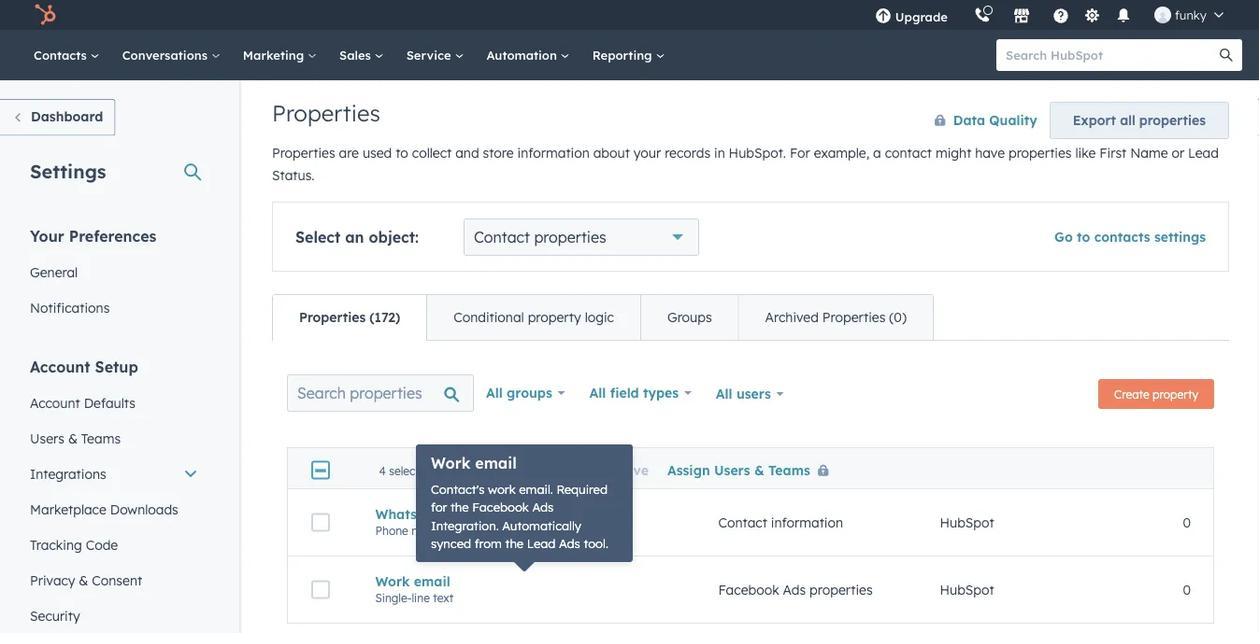 Task type: describe. For each thing, give the bounding box(es) containing it.
integration.
[[431, 518, 499, 534]]

tab list containing properties (172)
[[272, 294, 934, 341]]

contact's
[[431, 482, 485, 497]]

hubspot for facebook ads properties
[[940, 582, 994, 598]]

funky button
[[1143, 0, 1235, 30]]

account setup
[[30, 358, 138, 376]]

0 vertical spatial the
[[451, 500, 469, 515]]

assign users & teams
[[667, 462, 810, 478]]

integrations
[[30, 466, 106, 482]]

upgrade image
[[875, 8, 892, 25]]

contact
[[885, 145, 932, 161]]

all field types
[[589, 385, 679, 401]]

automation
[[486, 47, 561, 63]]

service
[[406, 47, 455, 63]]

archived properties (0)
[[765, 309, 907, 326]]

hubspot link
[[22, 4, 70, 26]]

assign users & teams button
[[667, 462, 836, 478]]

automation link
[[475, 30, 581, 80]]

contacts link
[[22, 30, 111, 80]]

settings
[[1154, 229, 1206, 245]]

4
[[379, 464, 386, 478]]

contact properties button
[[464, 219, 699, 256]]

logic
[[585, 309, 614, 326]]

for
[[790, 145, 810, 161]]

in
[[714, 145, 725, 161]]

tool.
[[584, 537, 608, 552]]

line
[[412, 591, 430, 605]]

search image
[[1220, 49, 1233, 62]]

properties inside "properties are used to collect and store information about your records in hubspot. for example, a contact might have properties like first name or lead status."
[[1008, 145, 1072, 161]]

and
[[455, 145, 479, 161]]

properties inside popup button
[[534, 228, 606, 247]]

users & teams
[[30, 430, 121, 447]]

email for work email contact's work email. required for the facebook ads integration. automatically synced from the lead ads tool.
[[475, 454, 517, 473]]

lead inside work email contact's work email. required for the facebook ads integration. automatically synced from the lead ads tool.
[[527, 537, 556, 552]]

all groups
[[486, 385, 552, 401]]

contacts
[[34, 47, 90, 63]]

add to group
[[475, 462, 561, 478]]

1 horizontal spatial information
[[771, 515, 843, 531]]

menu containing funky
[[862, 0, 1237, 30]]

calling icon image
[[974, 7, 991, 24]]

go
[[1054, 229, 1073, 245]]

from
[[475, 537, 502, 552]]

work for work email contact's work email. required for the facebook ads integration. automatically synced from the lead ads tool.
[[431, 454, 470, 473]]

reporting link
[[581, 30, 676, 80]]

funky
[[1175, 7, 1207, 22]]

marketing
[[243, 47, 308, 63]]

setup
[[95, 358, 138, 376]]

account defaults
[[30, 395, 135, 411]]

work for work email single-line text
[[375, 574, 410, 590]]

contact information
[[718, 515, 843, 531]]

notifications image
[[1115, 8, 1132, 25]]

contact for contact properties
[[474, 228, 530, 247]]

all users button
[[704, 375, 796, 414]]

properties inside archived properties (0) link
[[822, 309, 886, 326]]

go to contacts settings button
[[1054, 229, 1206, 245]]

(0)
[[889, 309, 907, 326]]

hubspot for contact information
[[940, 515, 994, 531]]

contact properties
[[474, 228, 606, 247]]

account for account setup
[[30, 358, 90, 376]]

have
[[975, 145, 1005, 161]]

status.
[[272, 167, 315, 184]]

conditional property logic
[[453, 309, 614, 326]]

0 for facebook ads properties
[[1183, 582, 1191, 598]]

work email tooltip
[[416, 445, 633, 563]]

create property
[[1114, 387, 1198, 401]]

object:
[[369, 228, 419, 247]]

hubspot image
[[34, 4, 56, 26]]

settings
[[30, 159, 106, 183]]

conversations
[[122, 47, 211, 63]]

tracking
[[30, 537, 82, 553]]

dashboard link
[[0, 99, 115, 136]]

lead inside "properties are used to collect and store information about your records in hubspot. for example, a contact might have properties like first name or lead status."
[[1188, 145, 1219, 161]]

select an object:
[[295, 228, 419, 247]]

quality
[[989, 112, 1037, 129]]

facebook inside work email contact's work email. required for the facebook ads integration. automatically synced from the lead ads tool.
[[472, 500, 529, 515]]

properties for properties (172)
[[299, 309, 366, 326]]

account for account defaults
[[30, 395, 80, 411]]

export all properties
[[1073, 112, 1206, 129]]

contact for contact information
[[718, 515, 767, 531]]

add to group button
[[455, 462, 561, 478]]

1 horizontal spatial phone
[[447, 506, 488, 523]]

privacy
[[30, 572, 75, 589]]

are
[[339, 145, 359, 161]]

tab panel containing all groups
[[272, 340, 1229, 634]]

selected
[[389, 464, 433, 478]]

search button
[[1210, 39, 1242, 71]]

4 selected
[[379, 464, 433, 478]]

like
[[1075, 145, 1096, 161]]

general link
[[19, 255, 209, 290]]

integrations button
[[19, 457, 209, 492]]

your preferences element
[[19, 226, 209, 326]]

0 vertical spatial ads
[[532, 500, 554, 515]]

sales link
[[328, 30, 395, 80]]

work email single-line text
[[375, 574, 454, 605]]

preferences
[[69, 227, 156, 245]]

email for work email single-line text
[[414, 574, 450, 590]]

facebook ads properties
[[718, 582, 873, 598]]

security
[[30, 608, 80, 624]]

general
[[30, 264, 78, 280]]

name
[[1130, 145, 1168, 161]]

all for all field types
[[589, 385, 606, 401]]

help image
[[1052, 8, 1069, 25]]

your preferences
[[30, 227, 156, 245]]

& for consent
[[79, 572, 88, 589]]

downloads
[[110, 501, 178, 518]]

work email contact's work email. required for the facebook ads integration. automatically synced from the lead ads tool.
[[431, 454, 608, 552]]

consent
[[92, 572, 142, 589]]

(172)
[[370, 309, 400, 326]]



Task type: locate. For each thing, give the bounding box(es) containing it.
&
[[68, 430, 78, 447], [754, 462, 764, 478], [79, 572, 88, 589]]

hubspot
[[940, 515, 994, 531], [940, 582, 994, 598]]

or
[[1172, 145, 1184, 161]]

property right create
[[1153, 387, 1198, 401]]

first
[[1099, 145, 1127, 161]]

work inside work email contact's work email. required for the facebook ads integration. automatically synced from the lead ads tool.
[[431, 454, 470, 473]]

information inside "properties are used to collect and store information about your records in hubspot. for example, a contact might have properties like first name or lead status."
[[517, 145, 590, 161]]

lead down the automatically
[[527, 537, 556, 552]]

text
[[433, 591, 454, 605]]

the down contact's
[[451, 500, 469, 515]]

0 vertical spatial 0
[[1183, 515, 1191, 531]]

automatically
[[502, 518, 581, 534]]

work inside work email single-line text
[[375, 574, 410, 590]]

0 vertical spatial hubspot
[[940, 515, 994, 531]]

all for all users
[[716, 386, 732, 402]]

all
[[1120, 112, 1135, 129]]

ads left tool.
[[559, 537, 580, 552]]

number
[[411, 524, 452, 538]]

upgrade
[[895, 9, 948, 24]]

funky town image
[[1154, 7, 1171, 23]]

users right assign
[[714, 462, 750, 478]]

1 vertical spatial to
[[1077, 229, 1090, 245]]

phone
[[447, 506, 488, 523], [375, 524, 408, 538]]

notifications button
[[1107, 0, 1139, 30]]

properties inside the properties (172) link
[[299, 309, 366, 326]]

0 vertical spatial contact
[[474, 228, 530, 247]]

contact down assign users & teams
[[718, 515, 767, 531]]

notifications
[[30, 300, 110, 316]]

2 vertical spatial to
[[505, 462, 518, 478]]

properties left (0)
[[822, 309, 886, 326]]

ads down contact information
[[783, 582, 806, 598]]

1 horizontal spatial property
[[1153, 387, 1198, 401]]

conditional property logic link
[[426, 295, 640, 340]]

tab list
[[272, 294, 934, 341]]

teams up contact information
[[768, 462, 810, 478]]

0 horizontal spatial work
[[375, 574, 410, 590]]

groups link
[[640, 295, 738, 340]]

teams down defaults
[[81, 430, 121, 447]]

property for conditional
[[528, 309, 581, 326]]

all left users
[[716, 386, 732, 402]]

collect
[[412, 145, 452, 161]]

0 horizontal spatial lead
[[527, 537, 556, 552]]

notifications link
[[19, 290, 209, 326]]

2 hubspot from the top
[[940, 582, 994, 598]]

facebook down contact information
[[718, 582, 779, 598]]

properties inside "properties are used to collect and store information about your records in hubspot. for example, a contact might have properties like first name or lead status."
[[272, 145, 335, 161]]

1 horizontal spatial email
[[475, 454, 517, 473]]

properties up the logic
[[534, 228, 606, 247]]

1 hubspot from the top
[[940, 515, 994, 531]]

1 vertical spatial work
[[375, 574, 410, 590]]

1 horizontal spatial the
[[505, 537, 524, 552]]

0 vertical spatial teams
[[81, 430, 121, 447]]

1 vertical spatial phone
[[375, 524, 408, 538]]

1 vertical spatial account
[[30, 395, 80, 411]]

all
[[486, 385, 503, 401], [589, 385, 606, 401], [716, 386, 732, 402]]

properties for properties
[[272, 99, 380, 127]]

account up account defaults
[[30, 358, 90, 376]]

work up contact's
[[431, 454, 470, 473]]

required
[[557, 482, 608, 497]]

1 horizontal spatial ads
[[559, 537, 580, 552]]

1 vertical spatial information
[[771, 515, 843, 531]]

property for create
[[1153, 387, 1198, 401]]

contacts
[[1094, 229, 1150, 245]]

email up the text on the bottom
[[414, 574, 450, 590]]

account defaults link
[[19, 386, 209, 421]]

properties left '(172)'
[[299, 309, 366, 326]]

account setup element
[[19, 357, 209, 634]]

properties (172) link
[[273, 295, 426, 340]]

& right the privacy
[[79, 572, 88, 589]]

0 vertical spatial phone
[[447, 506, 488, 523]]

0 vertical spatial facebook
[[472, 500, 529, 515]]

for
[[431, 500, 447, 515]]

information right store
[[517, 145, 590, 161]]

0 horizontal spatial users
[[30, 430, 64, 447]]

0 horizontal spatial property
[[528, 309, 581, 326]]

to
[[396, 145, 408, 161], [1077, 229, 1090, 245], [505, 462, 518, 478]]

0 vertical spatial to
[[396, 145, 408, 161]]

1 horizontal spatial teams
[[768, 462, 810, 478]]

store
[[483, 145, 514, 161]]

work email button
[[375, 574, 673, 590]]

service link
[[395, 30, 475, 80]]

settings link
[[1080, 5, 1104, 25]]

about
[[593, 145, 630, 161]]

0 horizontal spatial ads
[[532, 500, 554, 515]]

email inside work email contact's work email. required for the facebook ads integration. automatically synced from the lead ads tool.
[[475, 454, 517, 473]]

0 horizontal spatial facebook
[[472, 500, 529, 515]]

all left groups on the bottom left of the page
[[486, 385, 503, 401]]

whatsapp phone number phone number
[[375, 506, 545, 538]]

email.
[[519, 482, 553, 497]]

1 0 from the top
[[1183, 515, 1191, 531]]

1 horizontal spatial lead
[[1188, 145, 1219, 161]]

1 horizontal spatial contact
[[718, 515, 767, 531]]

properties up status.
[[272, 145, 335, 161]]

tab panel
[[272, 340, 1229, 634]]

ads up the automatically
[[532, 500, 554, 515]]

1 vertical spatial lead
[[527, 537, 556, 552]]

2 horizontal spatial to
[[1077, 229, 1090, 245]]

1 horizontal spatial users
[[714, 462, 750, 478]]

all left field
[[589, 385, 606, 401]]

work up single- at the bottom of page
[[375, 574, 410, 590]]

Search HubSpot search field
[[996, 39, 1225, 71]]

information
[[517, 145, 590, 161], [771, 515, 843, 531]]

reporting
[[592, 47, 656, 63]]

0 horizontal spatial the
[[451, 500, 469, 515]]

properties (172)
[[299, 309, 400, 326]]

an
[[345, 228, 364, 247]]

property left the logic
[[528, 309, 581, 326]]

0 for contact information
[[1183, 515, 1191, 531]]

users & teams link
[[19, 421, 209, 457]]

contact up conditional
[[474, 228, 530, 247]]

1 vertical spatial users
[[714, 462, 750, 478]]

users up integrations
[[30, 430, 64, 447]]

lead right or
[[1188, 145, 1219, 161]]

phone down whatsapp
[[375, 524, 408, 538]]

sales
[[339, 47, 374, 63]]

properties for properties are used to collect and store information about your records in hubspot. for example, a contact might have properties like first name or lead status.
[[272, 145, 335, 161]]

0 vertical spatial &
[[68, 430, 78, 447]]

users inside users & teams link
[[30, 430, 64, 447]]

records
[[665, 145, 710, 161]]

groups
[[507, 385, 552, 401]]

dashboard
[[31, 108, 103, 125]]

a
[[873, 145, 881, 161]]

to right used
[[396, 145, 408, 161]]

marketing link
[[232, 30, 328, 80]]

2 0 from the top
[[1183, 582, 1191, 598]]

facebook down the work
[[472, 500, 529, 515]]

0 horizontal spatial &
[[68, 430, 78, 447]]

to for add to group
[[505, 462, 518, 478]]

the right "from"
[[505, 537, 524, 552]]

properties down quality
[[1008, 145, 1072, 161]]

archived properties (0) link
[[738, 295, 933, 340]]

add
[[475, 462, 501, 478]]

group
[[522, 462, 561, 478]]

help button
[[1045, 0, 1077, 30]]

1 vertical spatial hubspot
[[940, 582, 994, 598]]

field
[[610, 385, 639, 401]]

1 vertical spatial contact
[[718, 515, 767, 531]]

conversations link
[[111, 30, 232, 80]]

properties up or
[[1139, 112, 1206, 129]]

to up the work
[[505, 462, 518, 478]]

1 horizontal spatial &
[[79, 572, 88, 589]]

privacy & consent
[[30, 572, 142, 589]]

menu
[[862, 0, 1237, 30]]

0 vertical spatial lead
[[1188, 145, 1219, 161]]

email up the work
[[475, 454, 517, 473]]

contact inside contact properties popup button
[[474, 228, 530, 247]]

to inside "properties are used to collect and store information about your records in hubspot. for example, a contact might have properties like first name or lead status."
[[396, 145, 408, 161]]

Search search field
[[287, 375, 474, 412]]

hubspot.
[[729, 145, 786, 161]]

1 account from the top
[[30, 358, 90, 376]]

& for teams
[[68, 430, 78, 447]]

marketplace
[[30, 501, 106, 518]]

to for go to contacts settings
[[1077, 229, 1090, 245]]

create property button
[[1098, 379, 1214, 409]]

groups
[[667, 309, 712, 326]]

0 horizontal spatial to
[[396, 145, 408, 161]]

1 horizontal spatial all
[[589, 385, 606, 401]]

ads inside tab panel
[[783, 582, 806, 598]]

users
[[736, 386, 771, 402]]

1 vertical spatial &
[[754, 462, 764, 478]]

archived
[[765, 309, 819, 326]]

types
[[643, 385, 679, 401]]

2 vertical spatial ads
[[783, 582, 806, 598]]

2 vertical spatial &
[[79, 572, 88, 589]]

2 horizontal spatial ads
[[783, 582, 806, 598]]

1 horizontal spatial work
[[431, 454, 470, 473]]

phone down contact's
[[447, 506, 488, 523]]

export
[[1073, 112, 1116, 129]]

0 vertical spatial email
[[475, 454, 517, 473]]

0 horizontal spatial phone
[[375, 524, 408, 538]]

0 horizontal spatial email
[[414, 574, 450, 590]]

properties down contact information
[[809, 582, 873, 598]]

0 vertical spatial account
[[30, 358, 90, 376]]

0 horizontal spatial teams
[[81, 430, 121, 447]]

1 horizontal spatial facebook
[[718, 582, 779, 598]]

1 vertical spatial ads
[[559, 537, 580, 552]]

1 vertical spatial the
[[505, 537, 524, 552]]

0 vertical spatial property
[[528, 309, 581, 326]]

0 vertical spatial information
[[517, 145, 590, 161]]

to right go
[[1077, 229, 1090, 245]]

1 vertical spatial 0
[[1183, 582, 1191, 598]]

& up integrations
[[68, 430, 78, 447]]

0 horizontal spatial all
[[486, 385, 503, 401]]

teams inside users & teams link
[[81, 430, 121, 447]]

code
[[86, 537, 118, 553]]

1 vertical spatial email
[[414, 574, 450, 590]]

create
[[1114, 387, 1149, 401]]

marketplace downloads
[[30, 501, 178, 518]]

2 horizontal spatial all
[[716, 386, 732, 402]]

& up contact information
[[754, 462, 764, 478]]

email inside work email single-line text
[[414, 574, 450, 590]]

properties
[[272, 99, 380, 127], [272, 145, 335, 161], [299, 309, 366, 326], [822, 309, 886, 326]]

marketplace downloads link
[[19, 492, 209, 528]]

2 horizontal spatial &
[[754, 462, 764, 478]]

0 vertical spatial work
[[431, 454, 470, 473]]

security link
[[19, 599, 209, 634]]

0 horizontal spatial information
[[517, 145, 590, 161]]

0 vertical spatial users
[[30, 430, 64, 447]]

1 vertical spatial property
[[1153, 387, 1198, 401]]

ads
[[532, 500, 554, 515], [559, 537, 580, 552], [783, 582, 806, 598]]

properties inside button
[[1139, 112, 1206, 129]]

work
[[488, 482, 516, 497]]

account
[[30, 358, 90, 376], [30, 395, 80, 411]]

used
[[363, 145, 392, 161]]

marketplaces image
[[1013, 8, 1030, 25]]

to inside tab panel
[[505, 462, 518, 478]]

single-
[[375, 591, 412, 605]]

2 account from the top
[[30, 395, 80, 411]]

0 horizontal spatial contact
[[474, 228, 530, 247]]

all for all groups
[[486, 385, 503, 401]]

properties up are
[[272, 99, 380, 127]]

account up users & teams
[[30, 395, 80, 411]]

property
[[528, 309, 581, 326], [1153, 387, 1198, 401]]

data quality
[[953, 112, 1037, 129]]

data quality button
[[915, 102, 1038, 139]]

go to contacts settings
[[1054, 229, 1206, 245]]

property inside button
[[1153, 387, 1198, 401]]

1 vertical spatial teams
[[768, 462, 810, 478]]

1 horizontal spatial to
[[505, 462, 518, 478]]

1 vertical spatial facebook
[[718, 582, 779, 598]]

settings image
[[1084, 8, 1100, 25]]

all users
[[716, 386, 771, 402]]

information up facebook ads properties
[[771, 515, 843, 531]]



Task type: vqa. For each thing, say whether or not it's contained in the screenshot.
"Bob Builder" icon
no



